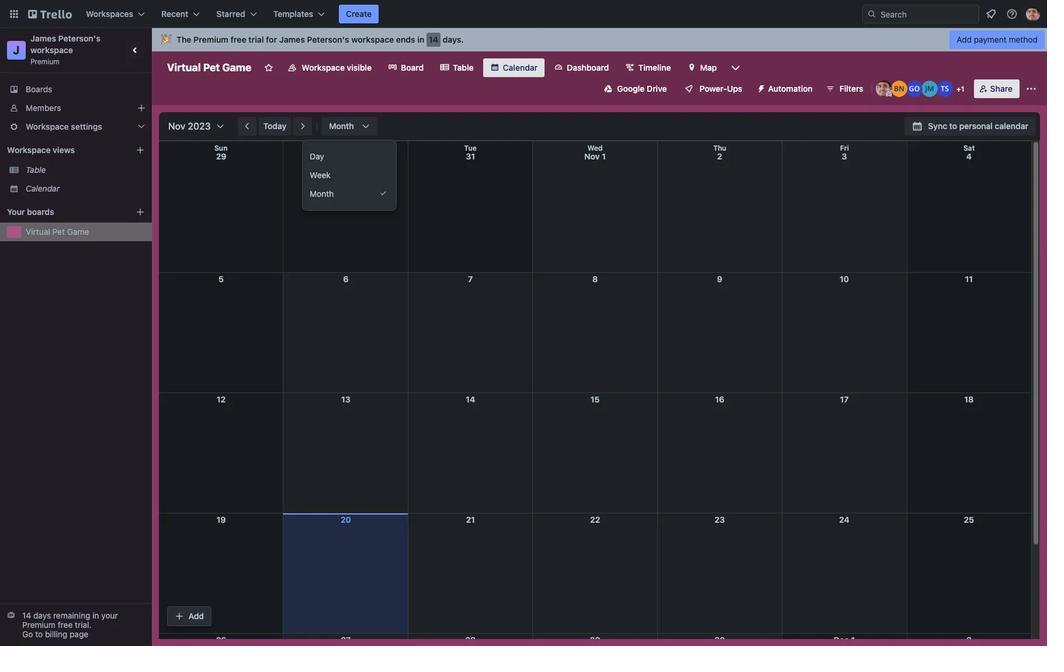 Task type: describe. For each thing, give the bounding box(es) containing it.
confetti image
[[161, 34, 172, 44]]

sync to personal calendar
[[929, 121, 1029, 131]]

days
[[33, 611, 51, 621]]

virtual pet game inside board name text box
[[167, 61, 252, 74]]

1 for + 1
[[962, 85, 965, 94]]

personal
[[960, 121, 993, 131]]

premium inside james peterson's workspace premium
[[30, 57, 59, 66]]

nov 2023
[[168, 121, 211, 132]]

sm image
[[752, 80, 769, 96]]

workspace settings button
[[0, 118, 152, 136]]

open information menu image
[[1007, 8, 1018, 20]]

add for add
[[189, 612, 204, 622]]

recent button
[[154, 5, 207, 23]]

13
[[341, 395, 351, 405]]

27
[[341, 636, 351, 645]]

6
[[343, 274, 349, 284]]

Board name text field
[[161, 58, 257, 77]]

1 vertical spatial virtual
[[26, 227, 50, 237]]

15
[[591, 395, 600, 405]]

19
[[217, 515, 226, 525]]

google drive
[[617, 84, 667, 94]]

banner containing 🎉
[[152, 28, 1048, 51]]

gary orlando (garyorlando) image
[[907, 81, 923, 97]]

filters button
[[822, 80, 867, 98]]

sync to personal calendar button
[[905, 117, 1036, 136]]

16
[[716, 395, 725, 405]]

12
[[217, 395, 226, 405]]

sat
[[964, 144, 976, 153]]

map
[[701, 63, 717, 72]]

premium inside 14 days remaining in your premium free trial. go to billing page
[[22, 620, 56, 630]]

share
[[991, 84, 1013, 94]]

23
[[715, 515, 725, 525]]

days.
[[443, 34, 464, 44]]

ben nelson (bennelson96) image
[[891, 81, 908, 97]]

Search field
[[877, 5, 979, 23]]

show menu image
[[1026, 83, 1038, 95]]

board
[[401, 63, 424, 72]]

1 horizontal spatial calendar link
[[483, 58, 545, 77]]

james peterson's workspace link
[[30, 33, 103, 55]]

nov 1
[[585, 151, 606, 161]]

templates button
[[266, 5, 332, 23]]

workspace navigation collapse icon image
[[127, 42, 144, 58]]

sun
[[215, 144, 228, 153]]

go to billing page link
[[22, 630, 88, 640]]

virtual pet game link
[[26, 226, 145, 238]]

primary element
[[0, 0, 1048, 28]]

workspace for workspace settings
[[26, 122, 69, 132]]

google drive button
[[598, 80, 674, 98]]

workspace visible button
[[281, 58, 379, 77]]

workspace visible
[[302, 63, 372, 72]]

0 vertical spatial 2
[[718, 151, 723, 161]]

method
[[1009, 34, 1038, 44]]

11
[[966, 274, 974, 284]]

map link
[[681, 58, 724, 77]]

starred button
[[209, 5, 264, 23]]

virtual inside board name text box
[[167, 61, 201, 74]]

create
[[346, 9, 372, 19]]

0 horizontal spatial pet
[[52, 227, 65, 237]]

1 vertical spatial month button
[[303, 185, 396, 203]]

jeremy miller (jeremymiller198) image
[[922, 81, 938, 97]]

add board image
[[136, 208, 145, 217]]

trial.
[[75, 620, 92, 630]]

google
[[617, 84, 645, 94]]

2023
[[188, 121, 211, 132]]

to inside sync to personal calendar button
[[950, 121, 958, 131]]

filters
[[840, 84, 864, 94]]

20
[[341, 515, 351, 525]]

your
[[7, 207, 25, 217]]

workspace views
[[7, 145, 75, 155]]

ends
[[396, 34, 416, 44]]

your boards with 1 items element
[[7, 205, 118, 219]]

james peterson (jamespeterson93) image
[[1027, 7, 1041, 21]]

1 for nov 1
[[602, 151, 606, 161]]

5
[[219, 274, 224, 284]]

starred
[[217, 9, 245, 19]]

1 horizontal spatial workspace
[[352, 34, 394, 44]]

your
[[101, 611, 118, 621]]

in inside 14 days remaining in your premium free trial. go to billing page
[[92, 611, 99, 621]]

workspaces
[[86, 9, 133, 19]]

search image
[[868, 9, 877, 19]]

trial
[[249, 34, 264, 44]]

j link
[[7, 41, 26, 60]]

today
[[263, 121, 287, 131]]

free inside 14 days remaining in your premium free trial. go to billing page
[[58, 620, 73, 630]]

customize views image
[[730, 62, 742, 74]]

25
[[964, 515, 975, 525]]

8
[[593, 274, 598, 284]]

today button
[[259, 117, 291, 136]]

calendar
[[995, 121, 1029, 131]]

18
[[965, 395, 974, 405]]

back to home image
[[28, 5, 72, 23]]

recent
[[161, 9, 188, 19]]

visible
[[347, 63, 372, 72]]

power-ups button
[[677, 80, 750, 98]]

for
[[266, 34, 277, 44]]

james inside james peterson's workspace premium
[[30, 33, 56, 43]]

your boards
[[7, 207, 54, 217]]

dashboard
[[567, 63, 609, 72]]

1 horizontal spatial peterson's
[[307, 34, 349, 44]]

21
[[466, 515, 475, 525]]

0 vertical spatial month button
[[322, 117, 377, 136]]

j
[[13, 43, 20, 57]]



Task type: locate. For each thing, give the bounding box(es) containing it.
workspace for workspace views
[[7, 145, 51, 155]]

1 vertical spatial virtual pet game
[[26, 227, 89, 237]]

this member is an admin of this board. image
[[887, 92, 892, 97]]

add button
[[168, 607, 211, 626]]

1 vertical spatial calendar
[[26, 184, 60, 194]]

to right go
[[35, 630, 43, 640]]

workspace inside dropdown button
[[26, 122, 69, 132]]

24
[[840, 515, 850, 525]]

1 for dec 1
[[852, 636, 856, 645]]

0 horizontal spatial game
[[67, 227, 89, 237]]

0 horizontal spatial to
[[35, 630, 43, 640]]

2 vertical spatial 14
[[22, 611, 31, 621]]

+ 1
[[957, 85, 965, 94]]

0 horizontal spatial virtual
[[26, 227, 50, 237]]

1 vertical spatial month
[[310, 189, 334, 199]]

0 horizontal spatial free
[[58, 620, 73, 630]]

0 vertical spatial add
[[957, 34, 972, 44]]

1 vertical spatial free
[[58, 620, 73, 630]]

calendar link down primary element
[[483, 58, 545, 77]]

0 horizontal spatial calendar link
[[26, 183, 145, 195]]

add payment method link
[[950, 30, 1045, 49]]

2 vertical spatial 1
[[852, 636, 856, 645]]

0 horizontal spatial add
[[189, 612, 204, 622]]

workspace down create button
[[352, 34, 394, 44]]

workspaces button
[[79, 5, 152, 23]]

0 horizontal spatial james
[[30, 33, 56, 43]]

james peterson's workspace premium
[[30, 33, 103, 66]]

to right sync
[[950, 121, 958, 131]]

0 horizontal spatial in
[[92, 611, 99, 621]]

workspace down members
[[26, 122, 69, 132]]

14 for 14 days remaining in your premium free trial. go to billing page
[[22, 611, 31, 621]]

0 vertical spatial in
[[418, 34, 425, 44]]

0 vertical spatial virtual
[[167, 61, 201, 74]]

table down workspace views
[[26, 165, 46, 175]]

virtual down boards
[[26, 227, 50, 237]]

virtual pet game
[[167, 61, 252, 74], [26, 227, 89, 237]]

day
[[310, 151, 324, 161]]

1 horizontal spatial game
[[222, 61, 252, 74]]

peterson's inside james peterson's workspace premium
[[58, 33, 100, 43]]

0 horizontal spatial workspace
[[30, 45, 73, 55]]

tara schultz (taraschultz7) image
[[937, 81, 953, 97]]

share button
[[974, 80, 1020, 98]]

week
[[310, 170, 331, 180]]

0 vertical spatial nov
[[168, 121, 186, 132]]

in left your at the left of the page
[[92, 611, 99, 621]]

workspace down 🎉 the premium free trial for james peterson's workspace ends in 14 days.
[[302, 63, 345, 72]]

1 vertical spatial nov
[[585, 151, 600, 161]]

game left star or unstar board image
[[222, 61, 252, 74]]

pet inside board name text box
[[203, 61, 220, 74]]

month
[[329, 121, 354, 131], [310, 189, 334, 199]]

virtual pet game down your boards with 1 items element
[[26, 227, 89, 237]]

nov inside button
[[168, 121, 186, 132]]

0 vertical spatial month
[[329, 121, 354, 131]]

0 horizontal spatial 2
[[718, 151, 723, 161]]

nov for nov 2023
[[168, 121, 186, 132]]

table link
[[433, 58, 481, 77], [26, 164, 145, 176]]

1 vertical spatial 2
[[967, 636, 972, 645]]

0 vertical spatial game
[[222, 61, 252, 74]]

1 horizontal spatial table
[[453, 63, 474, 72]]

game inside board name text box
[[222, 61, 252, 74]]

0 horizontal spatial peterson's
[[58, 33, 100, 43]]

virtual pet game down the
[[167, 61, 252, 74]]

dec
[[834, 636, 850, 645]]

1 vertical spatial table
[[26, 165, 46, 175]]

0 horizontal spatial virtual pet game
[[26, 227, 89, 237]]

james right for
[[279, 34, 305, 44]]

month up the "day" button
[[329, 121, 354, 131]]

calendar link up your boards with 1 items element
[[26, 183, 145, 195]]

automation button
[[752, 80, 820, 98]]

4
[[967, 151, 972, 161]]

month button up the "day" button
[[322, 117, 377, 136]]

star or unstar board image
[[264, 63, 274, 72]]

james peterson (jamespeterson93) image
[[876, 81, 893, 97]]

power-ups
[[700, 84, 743, 94]]

29
[[216, 151, 227, 161], [590, 636, 601, 645]]

to inside 14 days remaining in your premium free trial. go to billing page
[[35, 630, 43, 640]]

9
[[717, 274, 723, 284]]

0 vertical spatial table
[[453, 63, 474, 72]]

🎉 the premium free trial for james peterson's workspace ends in 14 days.
[[161, 34, 464, 44]]

0 vertical spatial pet
[[203, 61, 220, 74]]

1 horizontal spatial in
[[418, 34, 425, 44]]

1
[[962, 85, 965, 94], [602, 151, 606, 161], [852, 636, 856, 645]]

1 horizontal spatial pet
[[203, 61, 220, 74]]

members link
[[0, 99, 152, 118]]

month down week
[[310, 189, 334, 199]]

1 vertical spatial 1
[[602, 151, 606, 161]]

1 vertical spatial calendar link
[[26, 183, 145, 195]]

1 vertical spatial to
[[35, 630, 43, 640]]

peterson's up workspace visible button
[[307, 34, 349, 44]]

google drive icon image
[[605, 85, 613, 93]]

game down your boards with 1 items element
[[67, 227, 89, 237]]

1 vertical spatial 29
[[590, 636, 601, 645]]

workspace settings
[[26, 122, 102, 132]]

in inside banner
[[418, 34, 425, 44]]

14 for 14
[[466, 395, 475, 405]]

templates
[[273, 9, 313, 19]]

30
[[715, 636, 725, 645]]

1 horizontal spatial 29
[[590, 636, 601, 645]]

14 inside 14 days remaining in your premium free trial. go to billing page
[[22, 611, 31, 621]]

2 horizontal spatial 1
[[962, 85, 965, 94]]

31
[[466, 151, 475, 161]]

sync
[[929, 121, 948, 131]]

0 vertical spatial workspace
[[302, 63, 345, 72]]

nov
[[168, 121, 186, 132], [585, 151, 600, 161]]

1 vertical spatial table link
[[26, 164, 145, 176]]

free
[[231, 34, 247, 44], [58, 620, 73, 630]]

22
[[590, 515, 601, 525]]

0 vertical spatial table link
[[433, 58, 481, 77]]

month button down week
[[303, 185, 396, 203]]

to
[[950, 121, 958, 131], [35, 630, 43, 640]]

1 horizontal spatial 14
[[429, 34, 438, 44]]

0 vertical spatial free
[[231, 34, 247, 44]]

calendar link
[[483, 58, 545, 77], [26, 183, 145, 195]]

1 vertical spatial add
[[189, 612, 204, 622]]

0 vertical spatial to
[[950, 121, 958, 131]]

1 horizontal spatial 1
[[852, 636, 856, 645]]

0 vertical spatial calendar
[[503, 63, 538, 72]]

workspace inside button
[[302, 63, 345, 72]]

0 horizontal spatial table link
[[26, 164, 145, 176]]

workspace right j
[[30, 45, 73, 55]]

17
[[841, 395, 849, 405]]

boards link
[[0, 80, 152, 99]]

1 vertical spatial in
[[92, 611, 99, 621]]

drive
[[647, 84, 667, 94]]

1 vertical spatial pet
[[52, 227, 65, 237]]

timeline
[[639, 63, 671, 72]]

14 days remaining in your premium free trial. go to billing page
[[22, 611, 118, 640]]

🎉
[[161, 34, 172, 44]]

1 horizontal spatial free
[[231, 34, 247, 44]]

add for add payment method
[[957, 34, 972, 44]]

1 vertical spatial workspace
[[30, 45, 73, 55]]

1 horizontal spatial calendar
[[503, 63, 538, 72]]

in right 'ends'
[[418, 34, 425, 44]]

1 horizontal spatial to
[[950, 121, 958, 131]]

workspace left views
[[7, 145, 51, 155]]

+
[[957, 85, 962, 94]]

2 vertical spatial premium
[[22, 620, 56, 630]]

0 horizontal spatial table
[[26, 165, 46, 175]]

table
[[453, 63, 474, 72], [26, 165, 46, 175]]

boards
[[26, 84, 52, 94]]

calendar up boards
[[26, 184, 60, 194]]

premium inside banner
[[194, 34, 229, 44]]

page
[[70, 630, 88, 640]]

1 horizontal spatial virtual
[[167, 61, 201, 74]]

0 horizontal spatial calendar
[[26, 184, 60, 194]]

2 horizontal spatial 14
[[466, 395, 475, 405]]

1 horizontal spatial 2
[[967, 636, 972, 645]]

0 vertical spatial workspace
[[352, 34, 394, 44]]

virtual
[[167, 61, 201, 74], [26, 227, 50, 237]]

1 vertical spatial premium
[[30, 57, 59, 66]]

1 vertical spatial game
[[67, 227, 89, 237]]

wed
[[588, 144, 603, 153]]

tue
[[464, 144, 477, 153]]

table down days.
[[453, 63, 474, 72]]

timeline link
[[619, 58, 678, 77]]

views
[[53, 145, 75, 155]]

thu
[[714, 144, 727, 153]]

0 vertical spatial 14
[[429, 34, 438, 44]]

ups
[[727, 84, 743, 94]]

0 horizontal spatial 29
[[216, 151, 227, 161]]

0 vertical spatial virtual pet game
[[167, 61, 252, 74]]

1 horizontal spatial table link
[[433, 58, 481, 77]]

1 vertical spatial 14
[[466, 395, 475, 405]]

table link down days.
[[433, 58, 481, 77]]

26
[[216, 636, 227, 645]]

pet
[[203, 61, 220, 74], [52, 227, 65, 237]]

create button
[[339, 5, 379, 23]]

0 horizontal spatial 14
[[22, 611, 31, 621]]

billing
[[45, 630, 67, 640]]

10
[[840, 274, 850, 284]]

dec 1
[[834, 636, 856, 645]]

0 notifications image
[[985, 7, 999, 21]]

james down the back to home image
[[30, 33, 56, 43]]

workspace for workspace visible
[[302, 63, 345, 72]]

1 horizontal spatial virtual pet game
[[167, 61, 252, 74]]

1 horizontal spatial james
[[279, 34, 305, 44]]

peterson's down the back to home image
[[58, 33, 100, 43]]

create a view image
[[136, 146, 145, 155]]

workspace
[[352, 34, 394, 44], [30, 45, 73, 55]]

week button
[[303, 166, 396, 185]]

1 horizontal spatial add
[[957, 34, 972, 44]]

calendar
[[503, 63, 538, 72], [26, 184, 60, 194]]

2 vertical spatial workspace
[[7, 145, 51, 155]]

virtual down the
[[167, 61, 201, 74]]

0 vertical spatial premium
[[194, 34, 229, 44]]

go
[[22, 630, 33, 640]]

14
[[429, 34, 438, 44], [466, 395, 475, 405], [22, 611, 31, 621]]

nov 2023 button
[[164, 117, 225, 136]]

peterson's
[[58, 33, 100, 43], [307, 34, 349, 44]]

1 horizontal spatial nov
[[585, 151, 600, 161]]

add inside button
[[189, 612, 204, 622]]

nov for nov 1
[[585, 151, 600, 161]]

boards
[[27, 207, 54, 217]]

power-
[[700, 84, 727, 94]]

table link down views
[[26, 164, 145, 176]]

0 horizontal spatial nov
[[168, 121, 186, 132]]

0 vertical spatial calendar link
[[483, 58, 545, 77]]

the
[[177, 34, 192, 44]]

workspace inside james peterson's workspace premium
[[30, 45, 73, 55]]

0 vertical spatial 1
[[962, 85, 965, 94]]

calendar down primary element
[[503, 63, 538, 72]]

1 vertical spatial workspace
[[26, 122, 69, 132]]

banner
[[152, 28, 1048, 51]]

7
[[468, 274, 473, 284]]

add payment method
[[957, 34, 1038, 44]]

0 horizontal spatial 1
[[602, 151, 606, 161]]

members
[[26, 103, 61, 113]]

28
[[466, 636, 476, 645]]

0 vertical spatial 29
[[216, 151, 227, 161]]



Task type: vqa. For each thing, say whether or not it's contained in the screenshot.
Apple
no



